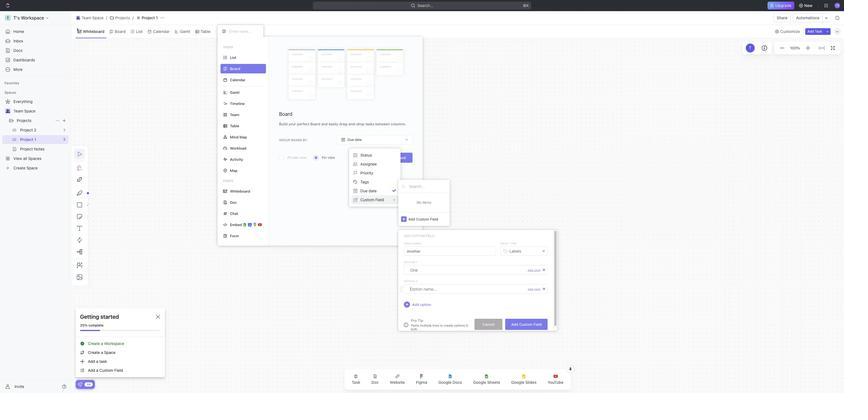 Task type: vqa. For each thing, say whether or not it's contained in the screenshot.
Search for task (or subtask) name, ID, or URL text field
no



Task type: locate. For each thing, give the bounding box(es) containing it.
0 vertical spatial projects link
[[108, 15, 131, 21]]

whiteboard
[[83, 29, 105, 34], [230, 189, 250, 193]]

team right user group icon
[[82, 15, 91, 20]]

0 vertical spatial due date
[[348, 138, 362, 142]]

2 vertical spatial add custom field
[[512, 322, 542, 327]]

1 create from the top
[[88, 341, 100, 346]]

whiteboard left the board link
[[83, 29, 105, 34]]

1 vertical spatial date
[[369, 189, 377, 193]]

task
[[99, 359, 107, 364]]

multiple
[[420, 324, 432, 327]]

2
[[416, 280, 418, 283]]

0 vertical spatial date
[[355, 138, 362, 142]]

customize
[[781, 29, 801, 34]]

slides
[[526, 380, 537, 385]]

1 horizontal spatial docs
[[453, 380, 462, 385]]

1 horizontal spatial list
[[230, 55, 236, 60]]

option 1
[[404, 261, 418, 264]]

custom field
[[361, 198, 384, 202]]

2 google from the left
[[474, 380, 487, 385]]

home link
[[2, 27, 69, 36]]

create a workspace
[[88, 341, 124, 346]]

share
[[778, 15, 788, 20]]

1 vertical spatial 1
[[416, 261, 418, 264]]

0 horizontal spatial 1
[[156, 15, 158, 20]]

labels button
[[501, 247, 548, 256]]

1 add color from the top
[[528, 269, 541, 272]]

team space up whiteboard link
[[82, 15, 104, 20]]

create up create a space
[[88, 341, 100, 346]]

2 add color button from the top
[[528, 288, 541, 291]]

0 horizontal spatial docs
[[13, 48, 23, 53]]

tree inside the sidebar navigation
[[2, 97, 69, 173]]

0 vertical spatial map
[[240, 135, 247, 139]]

a
[[101, 341, 103, 346], [101, 350, 103, 355], [96, 359, 98, 364], [96, 368, 98, 373]]

upgrade
[[776, 3, 792, 8]]

0 vertical spatial docs
[[13, 48, 23, 53]]

a for task
[[96, 359, 98, 364]]

1 vertical spatial add color
[[528, 288, 541, 291]]

workspace
[[104, 341, 124, 346]]

team space right user group image
[[13, 109, 35, 113]]

2 option from the top
[[404, 280, 415, 283]]

25% complete
[[80, 324, 104, 328]]

assignee
[[361, 162, 377, 166]]

list down view
[[230, 55, 236, 60]]

0 vertical spatial task
[[816, 29, 823, 33]]

0 horizontal spatial projects
[[17, 118, 32, 123]]

0 vertical spatial create
[[88, 341, 100, 346]]

google for google slides
[[512, 380, 525, 385]]

activity
[[230, 157, 243, 162]]

0 horizontal spatial google
[[439, 380, 452, 385]]

1 horizontal spatial gantt
[[230, 90, 240, 95]]

task left the doc button
[[352, 380, 361, 385]]

2 color from the top
[[534, 288, 541, 291]]

Option name... text field
[[411, 285, 525, 294]]

tree containing team space
[[2, 97, 69, 173]]

0 vertical spatial add color
[[528, 269, 541, 272]]

1 down name
[[416, 261, 418, 264]]

list down "project 1" link at the top
[[136, 29, 143, 34]]

mind map
[[230, 135, 247, 139]]

a left task
[[96, 359, 98, 364]]

1 option from the top
[[404, 261, 415, 264]]

t
[[750, 46, 752, 50]]

docs link
[[2, 46, 69, 55]]

3 google from the left
[[512, 380, 525, 385]]

0 vertical spatial whiteboard
[[83, 29, 105, 34]]

google right figma
[[439, 380, 452, 385]]

0 vertical spatial doc
[[230, 200, 237, 205]]

create up add a task
[[88, 350, 100, 355]]

0 horizontal spatial doc
[[230, 200, 237, 205]]

custom inside custom field dropdown button
[[361, 198, 375, 202]]

due date inside button
[[361, 189, 377, 193]]

tree
[[2, 97, 69, 173]]

1 vertical spatial due
[[361, 189, 368, 193]]

gantt
[[180, 29, 190, 34], [230, 90, 240, 95]]

color
[[534, 269, 541, 272], [534, 288, 541, 291]]

0 horizontal spatial projects link
[[17, 116, 53, 125]]

1 horizontal spatial map
[[240, 135, 247, 139]]

1 right the project
[[156, 15, 158, 20]]

list link
[[135, 28, 143, 35]]

0 vertical spatial calendar
[[153, 29, 170, 34]]

color for option 1
[[534, 269, 541, 272]]

0 horizontal spatial whiteboard
[[83, 29, 105, 34]]

1 google from the left
[[439, 380, 452, 385]]

custom inside add custom field dropdown button
[[416, 217, 430, 221]]

1 vertical spatial table
[[230, 124, 240, 128]]

1 horizontal spatial date
[[369, 189, 377, 193]]

0 vertical spatial add custom field
[[409, 217, 439, 221]]

started
[[101, 314, 119, 320]]

space right user group image
[[24, 109, 35, 113]]

table right gantt link
[[201, 29, 211, 34]]

0 horizontal spatial due
[[348, 138, 354, 142]]

1 horizontal spatial doc
[[372, 380, 379, 385]]

space down create a workspace
[[104, 350, 115, 355]]

calendar up timeline
[[230, 78, 246, 82]]

1 vertical spatial task
[[352, 380, 361, 385]]

create
[[88, 341, 100, 346], [88, 350, 100, 355]]

team right user group image
[[13, 109, 23, 113]]

gantt up timeline
[[230, 90, 240, 95]]

Enter name... field
[[229, 29, 259, 34]]

add color button for option 1
[[528, 269, 541, 272]]

option 2
[[404, 280, 418, 283]]

1
[[156, 15, 158, 20], [416, 261, 418, 264]]

1 horizontal spatial due
[[361, 189, 368, 193]]

0 vertical spatial color
[[534, 269, 541, 272]]

1 horizontal spatial table
[[230, 124, 240, 128]]

by:
[[303, 138, 308, 142]]

1 vertical spatial space
[[24, 109, 35, 113]]

due date up status
[[348, 138, 362, 142]]

calendar link
[[152, 28, 170, 35]]

1 vertical spatial calendar
[[230, 78, 246, 82]]

assignee button
[[352, 160, 399, 169]]

gantt left the table link
[[180, 29, 190, 34]]

1 vertical spatial due date
[[361, 189, 377, 193]]

table up mind
[[230, 124, 240, 128]]

tip
[[418, 318, 424, 323]]

calendar down project 1 on the top of page
[[153, 29, 170, 34]]

1 horizontal spatial projects
[[115, 15, 130, 20]]

1 vertical spatial projects link
[[17, 116, 53, 125]]

1 vertical spatial option
[[404, 280, 415, 283]]

1 vertical spatial create
[[88, 350, 100, 355]]

date inside button
[[369, 189, 377, 193]]

0 vertical spatial add color button
[[528, 269, 541, 272]]

0 vertical spatial gantt
[[180, 29, 190, 34]]

1 color from the top
[[534, 269, 541, 272]]

whiteboard up chat
[[230, 189, 250, 193]]

map right mind
[[240, 135, 247, 139]]

team space
[[82, 15, 104, 20], [13, 109, 35, 113]]

board
[[291, 138, 302, 142]]

space up whiteboard link
[[92, 15, 104, 20]]

due date button
[[352, 187, 399, 196]]

timeline
[[230, 101, 245, 106]]

0 horizontal spatial space
[[24, 109, 35, 113]]

i
[[406, 323, 407, 327]]

1 horizontal spatial team space link
[[75, 15, 105, 21]]

google docs
[[439, 380, 462, 385]]

priority
[[361, 171, 374, 175]]

date inside dropdown button
[[355, 138, 362, 142]]

doc right 'task' button
[[372, 380, 379, 385]]

1 horizontal spatial projects link
[[108, 15, 131, 21]]

date up status
[[355, 138, 362, 142]]

2 horizontal spatial board
[[396, 156, 406, 160]]

1 vertical spatial doc
[[372, 380, 379, 385]]

due
[[348, 138, 354, 142], [361, 189, 368, 193]]

1 vertical spatial map
[[230, 168, 238, 173]]

doc up chat
[[230, 200, 237, 205]]

mind
[[230, 135, 239, 139]]

0 horizontal spatial team
[[13, 109, 23, 113]]

1 vertical spatial projects
[[17, 118, 32, 123]]

getting started
[[80, 314, 119, 320]]

2 vertical spatial board
[[396, 156, 406, 160]]

option left 2
[[404, 280, 415, 283]]

1 for option 1
[[416, 261, 418, 264]]

docs inside button
[[453, 380, 462, 385]]

due for due date button
[[361, 189, 368, 193]]

google left slides
[[512, 380, 525, 385]]

option
[[421, 302, 432, 307]]

2 add color from the top
[[528, 288, 541, 291]]

0 horizontal spatial team space
[[13, 109, 35, 113]]

google slides
[[512, 380, 537, 385]]

1 vertical spatial color
[[534, 288, 541, 291]]

0 vertical spatial option
[[404, 261, 415, 264]]

0 horizontal spatial team space link
[[13, 107, 68, 116]]

task down automations button
[[816, 29, 823, 33]]

board
[[115, 29, 126, 34], [279, 111, 293, 117], [396, 156, 406, 160]]

0 vertical spatial team space link
[[75, 15, 105, 21]]

2 vertical spatial space
[[104, 350, 115, 355]]

Search... text field
[[410, 182, 447, 191]]

color for option 2
[[534, 288, 541, 291]]

field name
[[404, 242, 422, 245]]

1 add color button from the top
[[528, 269, 541, 272]]

1 horizontal spatial board
[[279, 111, 293, 117]]

add custom field button
[[399, 212, 450, 226]]

calendar inside calendar link
[[153, 29, 170, 34]]

new button
[[797, 1, 817, 10]]

/
[[106, 15, 107, 20], [133, 15, 134, 20]]

add custom field
[[409, 217, 439, 221], [404, 234, 435, 238], [512, 322, 542, 327]]

1/4
[[87, 383, 91, 386]]

0 horizontal spatial map
[[230, 168, 238, 173]]

google left sheets
[[474, 380, 487, 385]]

date up custom field
[[369, 189, 377, 193]]

add custom field inside button
[[512, 322, 542, 327]]

add option
[[413, 302, 432, 307]]

onboarding checklist button image
[[78, 382, 82, 387]]

a up task
[[101, 350, 103, 355]]

Enter name... text field
[[404, 247, 496, 256]]

1 vertical spatial add color button
[[528, 288, 541, 291]]

2 horizontal spatial team
[[230, 112, 240, 117]]

1 vertical spatial team space
[[13, 109, 35, 113]]

bulk
[[411, 327, 417, 331]]

1 vertical spatial docs
[[453, 380, 462, 385]]

1 horizontal spatial google
[[474, 380, 487, 385]]

a down add a task
[[96, 368, 98, 373]]

1 horizontal spatial team
[[82, 15, 91, 20]]

map down activity on the top left
[[230, 168, 238, 173]]

due date
[[348, 138, 362, 142], [361, 189, 377, 193]]

1 vertical spatial whiteboard
[[230, 189, 250, 193]]

board link
[[114, 28, 126, 35]]

create for create a space
[[88, 350, 100, 355]]

share button
[[774, 13, 792, 22]]

2 / from the left
[[133, 15, 134, 20]]

sheets
[[488, 380, 500, 385]]

due inside dropdown button
[[348, 138, 354, 142]]

team space inside tree
[[13, 109, 35, 113]]

1 horizontal spatial team space
[[82, 15, 104, 20]]

projects link inside tree
[[17, 116, 53, 125]]

0 horizontal spatial list
[[136, 29, 143, 34]]

2 horizontal spatial google
[[512, 380, 525, 385]]

view
[[225, 29, 234, 34]]

1 horizontal spatial 1
[[416, 261, 418, 264]]

option for option 2
[[404, 280, 415, 283]]

figma button
[[412, 371, 432, 388]]

due inside button
[[361, 189, 368, 193]]

1 vertical spatial team space link
[[13, 107, 68, 116]]

date
[[355, 138, 362, 142], [369, 189, 377, 193]]

0 vertical spatial table
[[201, 29, 211, 34]]

2 create from the top
[[88, 350, 100, 355]]

0 horizontal spatial calendar
[[153, 29, 170, 34]]

due date inside dropdown button
[[348, 138, 362, 142]]

field inside button
[[534, 322, 542, 327]]

due date up custom field
[[361, 189, 377, 193]]

2 horizontal spatial space
[[104, 350, 115, 355]]

0 vertical spatial 1
[[156, 15, 158, 20]]

inbox link
[[2, 37, 69, 46]]

team space link
[[75, 15, 105, 21], [13, 107, 68, 116]]

field
[[376, 198, 384, 202], [431, 217, 439, 221], [426, 234, 435, 238], [404, 242, 412, 245], [501, 242, 509, 245], [534, 322, 542, 327], [114, 368, 123, 373]]

name
[[413, 242, 422, 245]]

team down timeline
[[230, 112, 240, 117]]

0 horizontal spatial /
[[106, 15, 107, 20]]

custom
[[361, 198, 375, 202], [416, 217, 430, 221], [412, 234, 425, 238], [520, 322, 533, 327], [99, 368, 113, 373]]

option down field name
[[404, 261, 415, 264]]

favorites
[[4, 81, 19, 85]]

to
[[440, 324, 443, 327]]

1 horizontal spatial /
[[133, 15, 134, 20]]

google sheets
[[474, 380, 500, 385]]

100%
[[791, 46, 801, 50]]

a up create a space
[[101, 341, 103, 346]]

0 horizontal spatial date
[[355, 138, 362, 142]]

search...
[[418, 3, 434, 8]]

0 horizontal spatial board
[[115, 29, 126, 34]]

1 vertical spatial add custom field
[[404, 234, 435, 238]]

0 vertical spatial due
[[348, 138, 354, 142]]

0 vertical spatial space
[[92, 15, 104, 20]]



Task type: describe. For each thing, give the bounding box(es) containing it.
a for workspace
[[101, 341, 103, 346]]

add color for option 2
[[528, 288, 541, 291]]

add a custom field
[[88, 368, 123, 373]]

field type
[[501, 242, 517, 245]]

automations
[[797, 15, 820, 20]]

0 vertical spatial team space
[[82, 15, 104, 20]]

Option name... text field
[[411, 266, 525, 275]]

group board by:
[[279, 138, 308, 142]]

1 horizontal spatial task
[[816, 29, 823, 33]]

project
[[142, 15, 155, 20]]

option for option 1
[[404, 261, 415, 264]]

figma
[[416, 380, 428, 385]]

doc button
[[367, 371, 384, 388]]

whiteboard link
[[82, 28, 105, 35]]

upgrade link
[[768, 2, 795, 9]]

google slides button
[[507, 371, 542, 388]]

space inside the sidebar navigation
[[24, 109, 35, 113]]

status
[[361, 153, 372, 158]]

type
[[509, 242, 517, 245]]

a for space
[[101, 350, 103, 355]]

create for create a workspace
[[88, 341, 100, 346]]

view button
[[218, 28, 236, 35]]

favorites button
[[2, 80, 21, 87]]

add board
[[388, 156, 406, 160]]

due for due date dropdown button
[[348, 138, 354, 142]]

add color button for option 2
[[528, 288, 541, 291]]

chat
[[230, 211, 238, 216]]

priority button
[[352, 169, 399, 178]]

pro tip paste multiple lines to create options in bulk
[[411, 318, 469, 331]]

project 1 link
[[135, 15, 159, 21]]

1 horizontal spatial calendar
[[230, 78, 246, 82]]

youtube button
[[544, 371, 568, 388]]

website
[[390, 380, 405, 385]]

invite
[[15, 384, 24, 389]]

user group image
[[6, 110, 10, 113]]

getting
[[80, 314, 99, 320]]

create
[[444, 324, 454, 327]]

dashboards
[[13, 58, 35, 62]]

spaces
[[4, 91, 16, 95]]

whiteboard inside whiteboard link
[[83, 29, 105, 34]]

1 vertical spatial gantt
[[230, 90, 240, 95]]

user group image
[[76, 16, 80, 19]]

1 vertical spatial list
[[230, 55, 236, 60]]

in
[[466, 324, 469, 327]]

create a space
[[88, 350, 115, 355]]

due date button
[[337, 136, 413, 144]]

embed
[[230, 223, 242, 227]]

customize button
[[774, 28, 802, 35]]

date for due date dropdown button
[[355, 138, 362, 142]]

new
[[805, 3, 813, 8]]

100% button
[[790, 45, 802, 51]]

cancel button
[[475, 319, 503, 330]]

task button
[[348, 371, 365, 388]]

0 vertical spatial board
[[115, 29, 126, 34]]

due date for due date dropdown button
[[348, 138, 362, 142]]

pro
[[411, 318, 417, 323]]

0 horizontal spatial task
[[352, 380, 361, 385]]

0 vertical spatial projects
[[115, 15, 130, 20]]

form
[[230, 234, 239, 238]]

doc inside button
[[372, 380, 379, 385]]

a for custom
[[96, 368, 98, 373]]

add task
[[808, 29, 823, 33]]

cancel
[[483, 322, 495, 327]]

google sheets button
[[469, 371, 505, 388]]

tags button
[[352, 178, 399, 187]]

date for due date button
[[369, 189, 377, 193]]

1 for project 1
[[156, 15, 158, 20]]

1 horizontal spatial whiteboard
[[230, 189, 250, 193]]

0 vertical spatial list
[[136, 29, 143, 34]]

add task button
[[806, 28, 825, 35]]

0 horizontal spatial gantt
[[180, 29, 190, 34]]

items
[[423, 200, 432, 205]]

add custom field button
[[506, 319, 548, 330]]

team inside tree
[[13, 109, 23, 113]]

gantt link
[[179, 28, 190, 35]]

docs inside the sidebar navigation
[[13, 48, 23, 53]]

automations button
[[794, 14, 823, 22]]

inbox
[[13, 39, 23, 43]]

due date for due date button
[[361, 189, 377, 193]]

add inside dropdown button
[[409, 217, 415, 221]]

custom field button
[[352, 196, 399, 205]]

⌘k
[[523, 3, 529, 8]]

youtube
[[548, 380, 564, 385]]

dashboards link
[[2, 56, 69, 65]]

group
[[279, 138, 291, 142]]

custom inside add custom field button
[[520, 322, 533, 327]]

25%
[[80, 324, 88, 328]]

close image
[[156, 315, 160, 319]]

home
[[13, 29, 24, 34]]

0 horizontal spatial table
[[201, 29, 211, 34]]

table link
[[200, 28, 211, 35]]

paste
[[411, 324, 419, 327]]

add color for option 1
[[528, 269, 541, 272]]

google for google docs
[[439, 380, 452, 385]]

labels
[[510, 249, 522, 254]]

website button
[[386, 371, 410, 388]]

1 horizontal spatial space
[[92, 15, 104, 20]]

project 1
[[142, 15, 158, 20]]

projects inside tree
[[17, 118, 32, 123]]

workload
[[230, 146, 247, 150]]

1 / from the left
[[106, 15, 107, 20]]

lines
[[433, 324, 440, 327]]

1 vertical spatial board
[[279, 111, 293, 117]]

sidebar navigation
[[0, 11, 71, 393]]

no items
[[417, 200, 432, 205]]

google for google sheets
[[474, 380, 487, 385]]

add custom field inside dropdown button
[[409, 217, 439, 221]]

google docs button
[[434, 371, 467, 388]]

add a task
[[88, 359, 107, 364]]

onboarding checklist button element
[[78, 382, 82, 387]]

options
[[454, 324, 465, 327]]

view button
[[218, 25, 236, 38]]



